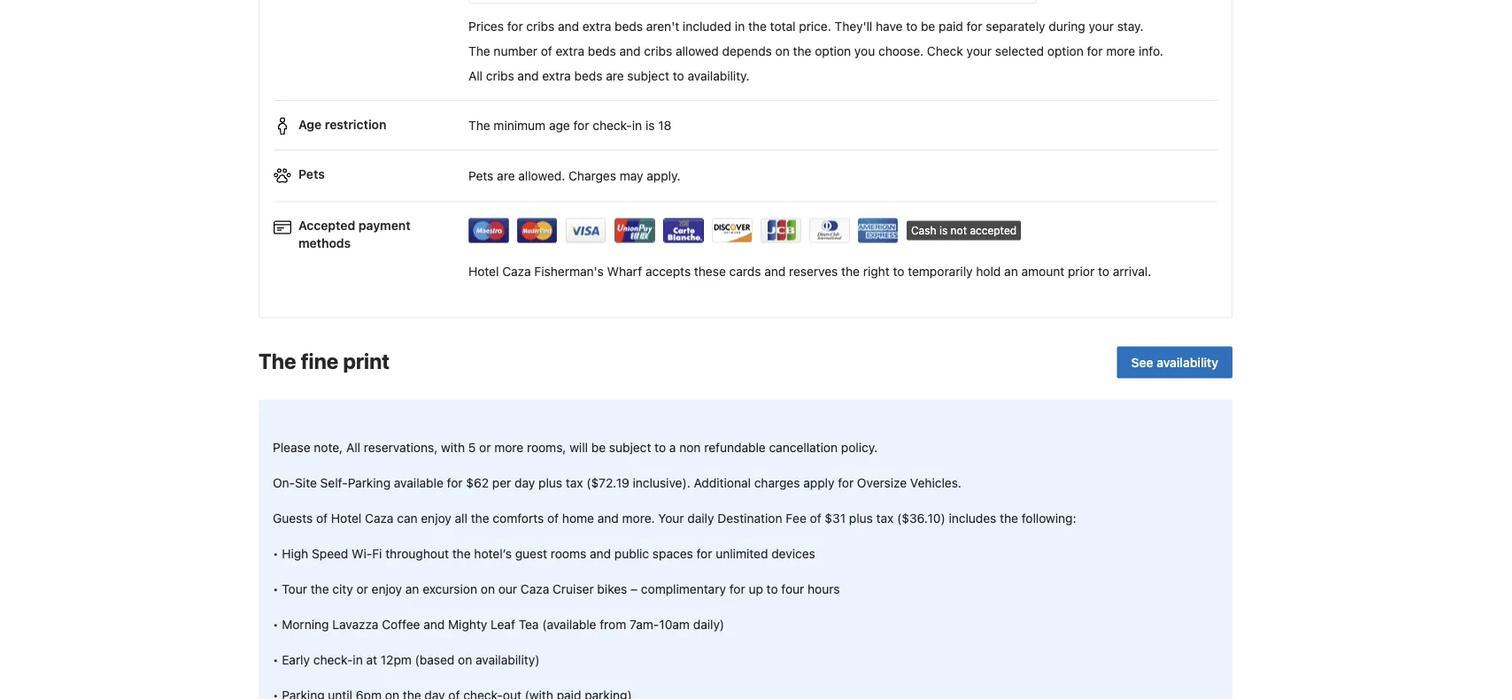Task type: locate. For each thing, give the bounding box(es) containing it.
1 vertical spatial are
[[497, 168, 515, 183]]

•
[[273, 547, 278, 562], [273, 582, 278, 597], [273, 618, 278, 632], [273, 653, 278, 668]]

temporarily
[[908, 265, 973, 279]]

throughout
[[385, 547, 449, 562]]

price.
[[799, 19, 831, 34]]

0 horizontal spatial option
[[815, 44, 851, 59]]

please note, all reservations, with 5 or more rooms, will be subject to a non refundable cancellation policy.
[[273, 441, 878, 455]]

city
[[332, 582, 353, 597]]

1 vertical spatial subject
[[609, 441, 651, 455]]

aren't
[[646, 19, 679, 34]]

hotel down self-
[[331, 512, 362, 526]]

or right city
[[356, 582, 368, 597]]

an right the hold
[[1004, 265, 1018, 279]]

in up depends
[[735, 19, 745, 34]]

in left 18
[[632, 119, 642, 133]]

2 vertical spatial caza
[[521, 582, 549, 597]]

2 horizontal spatial cribs
[[644, 44, 672, 59]]

is left not
[[939, 225, 948, 237]]

may
[[620, 168, 643, 183]]

at
[[366, 653, 377, 668]]

your right check
[[967, 44, 992, 59]]

beds up the minimum age for check-in is 18
[[574, 69, 602, 84]]

0 vertical spatial enjoy
[[421, 512, 451, 526]]

be left the paid
[[921, 19, 935, 34]]

0 vertical spatial or
[[479, 441, 491, 455]]

age restriction
[[298, 117, 386, 132]]

fi
[[372, 547, 382, 562]]

tax
[[566, 476, 583, 491], [876, 512, 894, 526]]

1 horizontal spatial cribs
[[526, 19, 555, 34]]

plus
[[538, 476, 562, 491], [849, 512, 873, 526]]

cribs down the number
[[486, 69, 514, 84]]

2 • from the top
[[273, 582, 278, 597]]

guests
[[273, 512, 313, 526]]

caza down mastercard icon
[[502, 265, 531, 279]]

be
[[921, 19, 935, 34], [591, 441, 606, 455]]

the left fine
[[259, 349, 296, 374]]

is left 18
[[645, 119, 655, 133]]

day
[[515, 476, 535, 491]]

for left $62
[[447, 476, 463, 491]]

during
[[1049, 19, 1085, 34]]

for left info.
[[1087, 44, 1103, 59]]

our
[[498, 582, 517, 597]]

1 vertical spatial cribs
[[644, 44, 672, 59]]

1 horizontal spatial an
[[1004, 265, 1018, 279]]

plus right the $31
[[849, 512, 873, 526]]

2 vertical spatial on
[[458, 653, 472, 668]]

check- down all cribs and extra beds are subject to availability.
[[593, 119, 632, 133]]

0 horizontal spatial hotel
[[331, 512, 362, 526]]

your left stay.
[[1089, 19, 1114, 34]]

3 • from the top
[[273, 618, 278, 632]]

extra for and
[[556, 44, 584, 59]]

0 horizontal spatial an
[[405, 582, 419, 597]]

number
[[494, 44, 537, 59]]

the down prices for cribs and extra beds aren't included in the total price. they'll have to be paid for separately during your stay.
[[793, 44, 811, 59]]

home
[[562, 512, 594, 526]]

0 vertical spatial your
[[1089, 19, 1114, 34]]

2 vertical spatial in
[[353, 653, 363, 668]]

maestro image
[[468, 219, 509, 244]]

$62
[[466, 476, 489, 491]]

are up the minimum age for check-in is 18
[[606, 69, 624, 84]]

1 horizontal spatial are
[[606, 69, 624, 84]]

0 vertical spatial caza
[[502, 265, 531, 279]]

have
[[876, 19, 903, 34]]

0 horizontal spatial or
[[356, 582, 368, 597]]

an
[[1004, 265, 1018, 279], [405, 582, 419, 597]]

wi-
[[352, 547, 372, 562]]

note,
[[314, 441, 343, 455]]

all down prices
[[468, 69, 483, 84]]

4 • from the top
[[273, 653, 278, 668]]

• high speed wi-fi throughout the hotel's guest rooms and public spaces for unlimited devices
[[273, 547, 815, 562]]

2 option from the left
[[1047, 44, 1084, 59]]

0 horizontal spatial tax
[[566, 476, 583, 491]]

2 vertical spatial extra
[[542, 69, 571, 84]]

in
[[735, 19, 745, 34], [632, 119, 642, 133], [353, 653, 363, 668]]

0 horizontal spatial enjoy
[[372, 582, 402, 597]]

vehicles.
[[910, 476, 962, 491]]

all cribs and extra beds are subject to availability.
[[468, 69, 750, 84]]

or right 5
[[479, 441, 491, 455]]

your
[[658, 512, 684, 526]]

all right the note,
[[346, 441, 360, 455]]

to right have on the top of page
[[906, 19, 918, 34]]

the down prices
[[468, 44, 490, 59]]

or
[[479, 441, 491, 455], [356, 582, 368, 597]]

0 horizontal spatial your
[[967, 44, 992, 59]]

1 vertical spatial more
[[494, 441, 523, 455]]

0 vertical spatial are
[[606, 69, 624, 84]]

to right prior
[[1098, 265, 1109, 279]]

on left our
[[481, 582, 495, 597]]

cribs down aren't
[[644, 44, 672, 59]]

coffee
[[382, 618, 420, 632]]

0 vertical spatial an
[[1004, 265, 1018, 279]]

1 horizontal spatial be
[[921, 19, 935, 34]]

1 horizontal spatial your
[[1089, 19, 1114, 34]]

per
[[492, 476, 511, 491]]

enjoy left all
[[421, 512, 451, 526]]

the left total at the right top
[[748, 19, 767, 34]]

complimentary
[[641, 582, 726, 597]]

• for • tour the city or enjoy an excursion on our caza cruiser bikes – complimentary for up to four hours
[[273, 582, 278, 597]]

daily
[[687, 512, 714, 526]]

1 vertical spatial the
[[468, 119, 490, 133]]

comforts
[[493, 512, 544, 526]]

1 vertical spatial in
[[632, 119, 642, 133]]

hotel down maestro image
[[468, 265, 499, 279]]

0 vertical spatial in
[[735, 19, 745, 34]]

0 vertical spatial be
[[921, 19, 935, 34]]

can
[[397, 512, 418, 526]]

caza right our
[[521, 582, 549, 597]]

1 vertical spatial plus
[[849, 512, 873, 526]]

the number of extra beds and cribs allowed depends on the option you choose. check your selected option for more info.
[[468, 44, 1163, 59]]

visa image
[[566, 219, 607, 244]]

pets down age
[[298, 167, 325, 182]]

see
[[1131, 355, 1153, 370]]

are left allowed.
[[497, 168, 515, 183]]

mighty
[[448, 618, 487, 632]]

oversize
[[857, 476, 907, 491]]

1 horizontal spatial check-
[[593, 119, 632, 133]]

the left minimum
[[468, 119, 490, 133]]

plus right day
[[538, 476, 562, 491]]

accepted payment methods
[[298, 219, 411, 251]]

pets up maestro image
[[468, 168, 494, 183]]

0 horizontal spatial plus
[[538, 476, 562, 491]]

0 horizontal spatial in
[[353, 653, 363, 668]]

more up per at bottom left
[[494, 441, 523, 455]]

1 horizontal spatial enjoy
[[421, 512, 451, 526]]

reservations,
[[364, 441, 438, 455]]

1 option from the left
[[815, 44, 851, 59]]

subject down aren't
[[627, 69, 669, 84]]

option down 'during'
[[1047, 44, 1084, 59]]

cribs
[[526, 19, 555, 34], [644, 44, 672, 59], [486, 69, 514, 84]]

• left tour
[[273, 582, 278, 597]]

0 horizontal spatial more
[[494, 441, 523, 455]]

to left a
[[655, 441, 666, 455]]

0 horizontal spatial all
[[346, 441, 360, 455]]

1 horizontal spatial is
[[939, 225, 948, 237]]

1 horizontal spatial pets
[[468, 168, 494, 183]]

policy.
[[841, 441, 878, 455]]

0 horizontal spatial check-
[[313, 653, 353, 668]]

spaces
[[652, 547, 693, 562]]

tax left ($72.19
[[566, 476, 583, 491]]

1 horizontal spatial on
[[481, 582, 495, 597]]

additional
[[694, 476, 751, 491]]

enjoy down fi
[[372, 582, 402, 597]]

• left morning
[[273, 618, 278, 632]]

in left 'at'
[[353, 653, 363, 668]]

1 vertical spatial tax
[[876, 512, 894, 526]]

wharf
[[607, 265, 642, 279]]

prior
[[1068, 265, 1095, 279]]

with
[[441, 441, 465, 455]]

tax down the oversize at the right bottom of page
[[876, 512, 894, 526]]

1 horizontal spatial more
[[1106, 44, 1135, 59]]

extra for are
[[542, 69, 571, 84]]

for left up
[[729, 582, 745, 597]]

an down throughout
[[405, 582, 419, 597]]

carte blanche image
[[663, 219, 704, 244]]

mastercard image
[[517, 219, 558, 244]]

the left right on the top right
[[841, 265, 860, 279]]

and
[[558, 19, 579, 34], [619, 44, 641, 59], [517, 69, 539, 84], [764, 265, 786, 279], [597, 512, 619, 526], [590, 547, 611, 562], [423, 618, 445, 632]]

be right the will
[[591, 441, 606, 455]]

1 vertical spatial is
[[939, 225, 948, 237]]

0 horizontal spatial is
[[645, 119, 655, 133]]

devices
[[771, 547, 815, 562]]

for right the paid
[[967, 19, 982, 34]]

1 • from the top
[[273, 547, 278, 562]]

1 horizontal spatial option
[[1047, 44, 1084, 59]]

arrival.
[[1113, 265, 1151, 279]]

for
[[507, 19, 523, 34], [967, 19, 982, 34], [1087, 44, 1103, 59], [573, 119, 589, 133], [447, 476, 463, 491], [838, 476, 854, 491], [696, 547, 712, 562], [729, 582, 745, 597]]

option down price.
[[815, 44, 851, 59]]

0 horizontal spatial pets
[[298, 167, 325, 182]]

is
[[645, 119, 655, 133], [939, 225, 948, 237]]

0 vertical spatial tax
[[566, 476, 583, 491]]

1 vertical spatial extra
[[556, 44, 584, 59]]

$31
[[825, 512, 846, 526]]

beds up all cribs and extra beds are subject to availability.
[[588, 44, 616, 59]]

check- right early
[[313, 653, 353, 668]]

0 vertical spatial on
[[775, 44, 790, 59]]

1 vertical spatial enjoy
[[372, 582, 402, 597]]

pets
[[298, 167, 325, 182], [468, 168, 494, 183]]

hotel
[[468, 265, 499, 279], [331, 512, 362, 526]]

0 vertical spatial all
[[468, 69, 483, 84]]

1 horizontal spatial plus
[[849, 512, 873, 526]]

1 vertical spatial be
[[591, 441, 606, 455]]

on down total at the right top
[[775, 44, 790, 59]]

0 horizontal spatial are
[[497, 168, 515, 183]]

from
[[600, 618, 626, 632]]

2 vertical spatial cribs
[[486, 69, 514, 84]]

the right all
[[471, 512, 489, 526]]

of right the number
[[541, 44, 552, 59]]

• for • high speed wi-fi throughout the hotel's guest rooms and public spaces for unlimited devices
[[273, 547, 278, 562]]

enjoy
[[421, 512, 451, 526], [372, 582, 402, 597]]

check-
[[593, 119, 632, 133], [313, 653, 353, 668]]

total
[[770, 19, 796, 34]]

up
[[749, 582, 763, 597]]

0 horizontal spatial cribs
[[486, 69, 514, 84]]

1 vertical spatial beds
[[588, 44, 616, 59]]

availability
[[1157, 355, 1218, 370]]

subject
[[627, 69, 669, 84], [609, 441, 651, 455]]

1 horizontal spatial all
[[468, 69, 483, 84]]

2 vertical spatial beds
[[574, 69, 602, 84]]

0 vertical spatial hotel
[[468, 265, 499, 279]]

methods
[[298, 237, 351, 251]]

on right (based
[[458, 653, 472, 668]]

• morning lavazza coffee and mighty leaf tea (available from 7am-10am daily)
[[273, 618, 724, 632]]

apply
[[803, 476, 834, 491]]

• for • early check-in at 12pm (based on availability)
[[273, 653, 278, 668]]

• left high
[[273, 547, 278, 562]]

choose.
[[878, 44, 924, 59]]

0 vertical spatial the
[[468, 44, 490, 59]]

0 vertical spatial more
[[1106, 44, 1135, 59]]

beds left aren't
[[615, 19, 643, 34]]

age
[[549, 119, 570, 133]]

will
[[570, 441, 588, 455]]

• left early
[[273, 653, 278, 668]]

more down stay.
[[1106, 44, 1135, 59]]

morning
[[282, 618, 329, 632]]

subject up on-site self-parking available for $62 per day plus tax ($72.19 inclusive). additional charges apply for oversize vehicles.
[[609, 441, 651, 455]]

cribs up the number
[[526, 19, 555, 34]]

2 horizontal spatial on
[[775, 44, 790, 59]]

7am-
[[630, 618, 659, 632]]

hotel caza fisherman's wharf accepts these cards and reserves the right to temporarily hold an amount prior to arrival.
[[468, 265, 1151, 279]]

0 horizontal spatial be
[[591, 441, 606, 455]]

rooms
[[551, 547, 586, 562]]

0 vertical spatial extra
[[582, 19, 611, 34]]

caza left can
[[365, 512, 394, 526]]



Task type: describe. For each thing, give the bounding box(es) containing it.
2 horizontal spatial in
[[735, 19, 745, 34]]

of right fee
[[810, 512, 821, 526]]

info.
[[1139, 44, 1163, 59]]

excursion
[[423, 582, 477, 597]]

hours
[[808, 582, 840, 597]]

unionpay credit card image
[[615, 219, 655, 244]]

2 vertical spatial the
[[259, 349, 296, 374]]

on-
[[273, 476, 295, 491]]

these
[[694, 265, 726, 279]]

cash is not accepted
[[911, 225, 1017, 237]]

beds for are
[[574, 69, 602, 84]]

0 vertical spatial is
[[645, 119, 655, 133]]

unlimited
[[716, 547, 768, 562]]

the for the minimum age for check-in is 18
[[468, 119, 490, 133]]

12pm
[[381, 653, 412, 668]]

print
[[343, 349, 390, 374]]

restriction
[[325, 117, 386, 132]]

hold
[[976, 265, 1001, 279]]

cards
[[729, 265, 761, 279]]

please
[[273, 441, 310, 455]]

diners club image
[[809, 219, 850, 244]]

separately
[[986, 19, 1045, 34]]

apply.
[[647, 168, 680, 183]]

availability)
[[476, 653, 540, 668]]

18
[[658, 119, 672, 133]]

accepted
[[298, 219, 355, 233]]

the right includes
[[1000, 512, 1018, 526]]

(available
[[542, 618, 596, 632]]

0 vertical spatial cribs
[[526, 19, 555, 34]]

fee
[[786, 512, 806, 526]]

of right the guests
[[316, 512, 328, 526]]

includes
[[949, 512, 996, 526]]

stay.
[[1117, 19, 1144, 34]]

a
[[669, 441, 676, 455]]

• for • morning lavazza coffee and mighty leaf tea (available from 7am-10am daily)
[[273, 618, 278, 632]]

0 vertical spatial plus
[[538, 476, 562, 491]]

to right up
[[766, 582, 778, 597]]

the left city
[[311, 582, 329, 597]]

high
[[282, 547, 308, 562]]

enjoy for or
[[372, 582, 402, 597]]

1 horizontal spatial tax
[[876, 512, 894, 526]]

10am
[[659, 618, 690, 632]]

lavazza
[[332, 618, 379, 632]]

5
[[468, 441, 476, 455]]

not
[[951, 225, 967, 237]]

0 vertical spatial subject
[[627, 69, 669, 84]]

discover image
[[712, 219, 753, 244]]

fisherman's
[[534, 265, 604, 279]]

hotel's
[[474, 547, 512, 562]]

see availability
[[1131, 355, 1218, 370]]

to down allowed
[[673, 69, 684, 84]]

prices
[[468, 19, 504, 34]]

1 horizontal spatial or
[[479, 441, 491, 455]]

charges
[[568, 168, 616, 183]]

allowed
[[676, 44, 719, 59]]

age
[[298, 117, 322, 132]]

accepted payment methods and conditions element
[[274, 210, 1217, 250]]

for up the number
[[507, 19, 523, 34]]

1 vertical spatial caza
[[365, 512, 394, 526]]

public
[[614, 547, 649, 562]]

1 horizontal spatial in
[[632, 119, 642, 133]]

pets for pets
[[298, 167, 325, 182]]

1 vertical spatial an
[[405, 582, 419, 597]]

cash
[[911, 225, 936, 237]]

enjoy for can
[[421, 512, 451, 526]]

site
[[295, 476, 317, 491]]

for right the spaces
[[696, 547, 712, 562]]

is inside 'accepted payment methods and conditions' "element"
[[939, 225, 948, 237]]

1 vertical spatial on
[[481, 582, 495, 597]]

rooms,
[[527, 441, 566, 455]]

four
[[781, 582, 804, 597]]

fine
[[301, 349, 339, 374]]

guest
[[515, 547, 547, 562]]

jcb image
[[761, 219, 801, 244]]

0 vertical spatial check-
[[593, 119, 632, 133]]

early
[[282, 653, 310, 668]]

pets for pets are allowed. charges may apply.
[[468, 168, 494, 183]]

cancellation
[[769, 441, 838, 455]]

allowed.
[[518, 168, 565, 183]]

inclusive).
[[633, 476, 690, 491]]

tour
[[282, 582, 307, 597]]

0 vertical spatial beds
[[615, 19, 643, 34]]

leaf
[[491, 618, 515, 632]]

1 horizontal spatial hotel
[[468, 265, 499, 279]]

charges
[[754, 476, 800, 491]]

available
[[394, 476, 444, 491]]

for right apply
[[838, 476, 854, 491]]

included
[[683, 19, 731, 34]]

parking
[[348, 476, 391, 491]]

1 vertical spatial check-
[[313, 653, 353, 668]]

amount
[[1021, 265, 1065, 279]]

you
[[854, 44, 875, 59]]

all
[[455, 512, 467, 526]]

1 vertical spatial hotel
[[331, 512, 362, 526]]

depends
[[722, 44, 772, 59]]

beds for and
[[588, 44, 616, 59]]

reserves
[[789, 265, 838, 279]]

• tour the city or enjoy an excursion on our caza cruiser bikes – complimentary for up to four hours
[[273, 582, 840, 597]]

see availability button
[[1117, 347, 1233, 379]]

prices for cribs and extra beds aren't included in the total price. they'll have to be paid for separately during your stay.
[[468, 19, 1144, 34]]

american express image
[[858, 219, 899, 244]]

cruiser
[[553, 582, 594, 597]]

the fine print
[[259, 349, 390, 374]]

the for the number of extra beds and cribs allowed depends on the option you choose. check your selected option for more info.
[[468, 44, 490, 59]]

1 vertical spatial all
[[346, 441, 360, 455]]

speed
[[312, 547, 348, 562]]

to right right on the top right
[[893, 265, 904, 279]]

selected
[[995, 44, 1044, 59]]

availability.
[[688, 69, 750, 84]]

the left hotel's
[[452, 547, 471, 562]]

following:
[[1022, 512, 1076, 526]]

1 vertical spatial your
[[967, 44, 992, 59]]

for right age
[[573, 119, 589, 133]]

of left home on the left bottom of the page
[[547, 512, 559, 526]]

1 vertical spatial or
[[356, 582, 368, 597]]

0 horizontal spatial on
[[458, 653, 472, 668]]

they'll
[[835, 19, 872, 34]]



Task type: vqa. For each thing, say whether or not it's contained in the screenshot.
32
no



